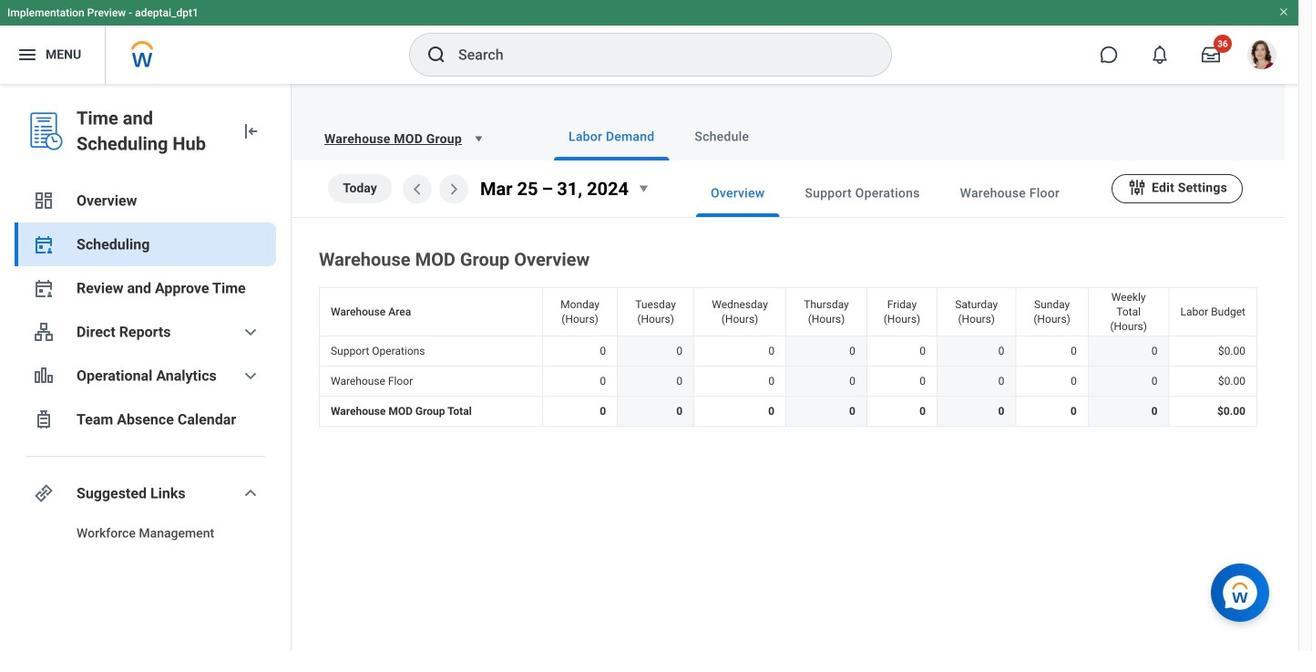 Task type: describe. For each thing, give the bounding box(es) containing it.
chevron left small image
[[407, 178, 429, 200]]

transformation import image
[[240, 120, 262, 142]]

time and scheduling hub element
[[77, 106, 225, 157]]

inbox large image
[[1203, 46, 1221, 64]]

caret down small image
[[633, 177, 655, 199]]

close environment banner image
[[1279, 6, 1290, 17]]

Search Workday  search field
[[459, 35, 854, 75]]

dashboard image
[[33, 190, 55, 212]]

notifications large image
[[1152, 46, 1170, 64]]

profile logan mcneil image
[[1248, 40, 1277, 73]]

navigation pane region
[[0, 84, 292, 651]]



Task type: locate. For each thing, give the bounding box(es) containing it.
task timeoff image
[[33, 408, 55, 430]]

justify image
[[16, 44, 38, 66]]

chevron down small image
[[240, 482, 262, 504]]

chevron right small image
[[443, 178, 465, 200]]

caret down small image
[[470, 129, 488, 148]]

calendar user solid image
[[33, 277, 55, 299]]

0 vertical spatial tab list
[[518, 113, 1264, 160]]

calendar user solid image
[[33, 233, 55, 255]]

1 vertical spatial tab list
[[660, 170, 1112, 217]]

search image
[[426, 44, 448, 66]]

banner
[[0, 0, 1299, 84]]

tab list
[[518, 113, 1264, 160], [660, 170, 1112, 217]]

link image
[[33, 482, 55, 504]]

configure image
[[1128, 177, 1148, 197]]

tab panel
[[292, 160, 1286, 430]]



Task type: vqa. For each thing, say whether or not it's contained in the screenshot.
the bottommost "CARE"
no



